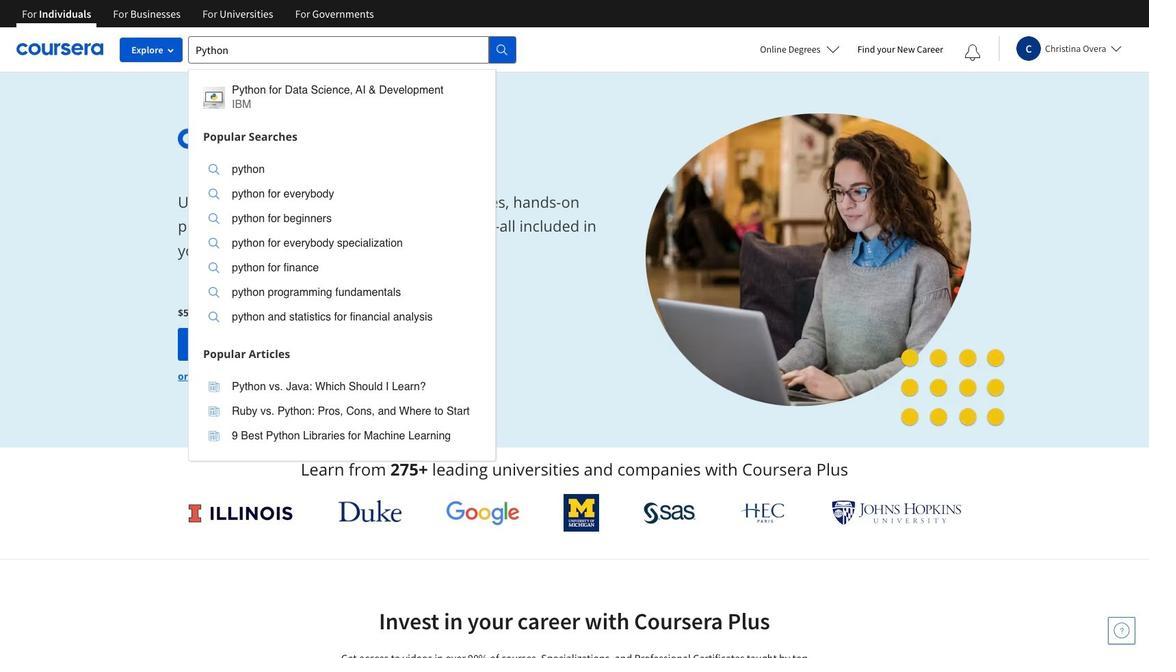 Task type: describe. For each thing, give the bounding box(es) containing it.
banner navigation
[[11, 0, 385, 27]]

2 list box from the top
[[189, 366, 495, 461]]



Task type: vqa. For each thing, say whether or not it's contained in the screenshot.
list box
yes



Task type: locate. For each thing, give the bounding box(es) containing it.
duke university image
[[338, 501, 402, 523]]

None search field
[[188, 36, 517, 462]]

university of illinois at urbana-champaign image
[[187, 503, 294, 524]]

0 vertical spatial list box
[[189, 149, 495, 342]]

sas image
[[644, 503, 696, 524]]

list box
[[189, 149, 495, 342], [189, 366, 495, 461]]

university of michigan image
[[564, 495, 600, 532]]

suggestion image image
[[203, 87, 225, 108], [209, 164, 220, 175], [209, 189, 220, 200], [209, 213, 220, 224], [209, 238, 220, 249], [209, 263, 220, 274], [209, 287, 220, 298], [209, 312, 220, 323], [209, 382, 220, 393], [209, 406, 220, 417], [209, 431, 220, 442]]

hec paris image
[[740, 499, 788, 528]]

1 list box from the top
[[189, 149, 495, 342]]

google image
[[446, 501, 520, 526]]

coursera image
[[16, 38, 103, 60]]

What do you want to learn? text field
[[188, 36, 489, 63]]

johns hopkins university image
[[832, 501, 962, 526]]

coursera plus image
[[178, 128, 386, 149]]

autocomplete results list box
[[188, 69, 496, 462]]

1 vertical spatial list box
[[189, 366, 495, 461]]

help center image
[[1114, 623, 1130, 640]]



